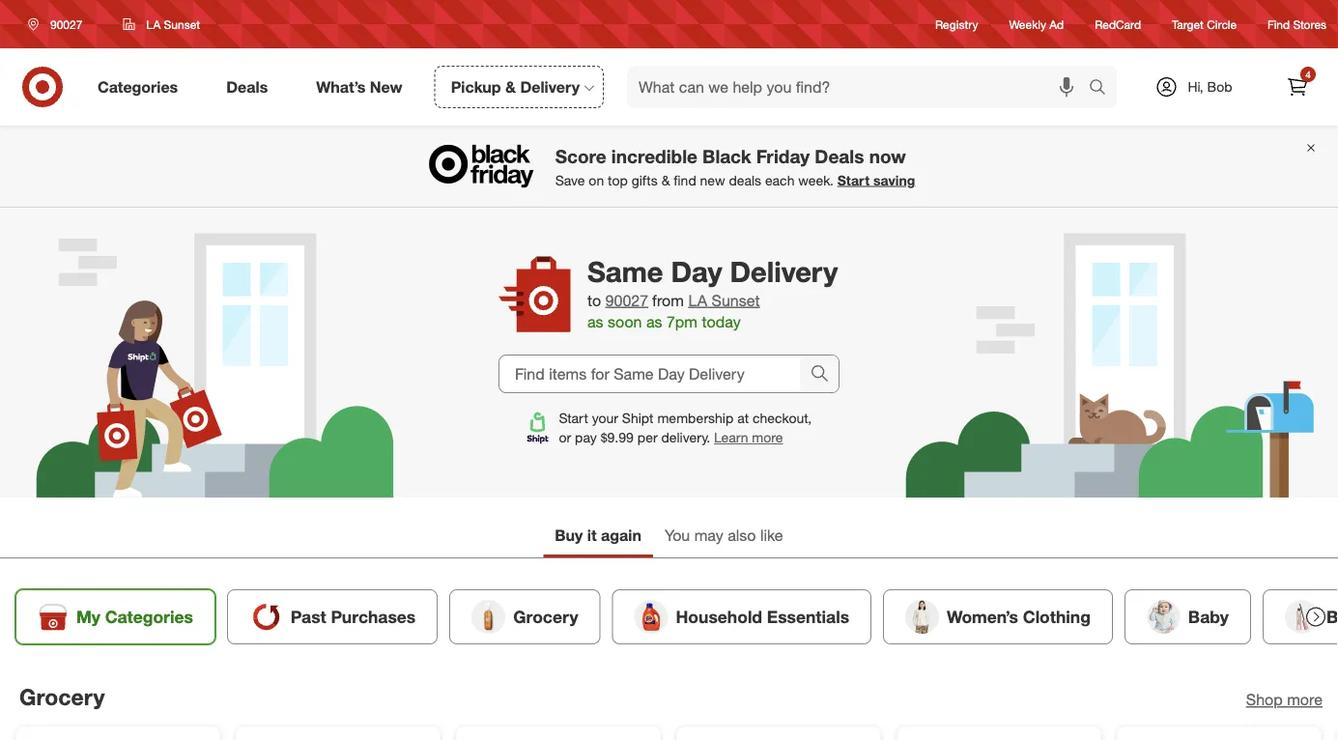 Task type: vqa. For each thing, say whether or not it's contained in the screenshot.
$19.99 Sale
no



Task type: locate. For each thing, give the bounding box(es) containing it.
0 horizontal spatial &
[[506, 77, 516, 96]]

la sunset button
[[689, 289, 760, 311]]

1 vertical spatial delivery
[[730, 254, 838, 289]]

1 vertical spatial start
[[559, 410, 589, 427]]

0 vertical spatial start
[[838, 172, 870, 189]]

learn more
[[714, 429, 783, 446]]

1 horizontal spatial deals
[[815, 145, 865, 167]]

deals inside "score incredible black friday deals now save on top gifts & find new deals each week. start saving"
[[815, 145, 865, 167]]

0 vertical spatial more
[[752, 429, 783, 446]]

categories
[[98, 77, 178, 96], [105, 607, 193, 627]]

as down to
[[588, 313, 604, 332]]

0 horizontal spatial sunset
[[164, 17, 200, 31]]

& inside 'link'
[[506, 77, 516, 96]]

0 horizontal spatial start
[[559, 410, 589, 427]]

more right shop
[[1288, 690, 1323, 709]]

weekly ad
[[1010, 17, 1064, 31]]

0 vertical spatial sunset
[[164, 17, 200, 31]]

0 vertical spatial delivery
[[520, 77, 580, 96]]

categories inside button
[[105, 607, 193, 627]]

redcard link
[[1095, 16, 1142, 32]]

0 horizontal spatial grocery
[[19, 683, 105, 710]]

0 horizontal spatial la
[[146, 17, 161, 31]]

pickup
[[451, 77, 501, 96]]

0 vertical spatial grocery
[[513, 607, 579, 627]]

categories right 'my' on the left of page
[[105, 607, 193, 627]]

0 horizontal spatial delivery
[[520, 77, 580, 96]]

deals left what's
[[226, 77, 268, 96]]

sunset up today
[[712, 291, 760, 310]]

1 vertical spatial la
[[689, 291, 708, 310]]

1 vertical spatial 90027
[[606, 291, 649, 310]]

more
[[752, 429, 783, 446], [1288, 690, 1323, 709]]

delivery
[[520, 77, 580, 96], [730, 254, 838, 289]]

sunset
[[164, 17, 200, 31], [712, 291, 760, 310]]

redcard
[[1095, 17, 1142, 31]]

household essentials button
[[612, 589, 872, 645]]

90027 up soon
[[606, 291, 649, 310]]

0 vertical spatial &
[[506, 77, 516, 96]]

today
[[702, 313, 741, 332]]

la up '7pm'
[[689, 291, 708, 310]]

more for shop more
[[1288, 690, 1323, 709]]

1 horizontal spatial grocery
[[513, 607, 579, 627]]

delivery inside same day delivery to 90027 from la sunset as soon as 7pm today
[[730, 254, 838, 289]]

ad
[[1050, 17, 1064, 31]]

search
[[1081, 79, 1127, 98]]

0 vertical spatial 90027
[[50, 17, 83, 31]]

buy it again
[[555, 526, 642, 545]]

la
[[146, 17, 161, 31], [689, 291, 708, 310]]

0 vertical spatial deals
[[226, 77, 268, 96]]

you
[[665, 526, 690, 545]]

search button
[[1081, 66, 1127, 112]]

as
[[588, 313, 604, 332], [647, 313, 663, 332]]

90027 left la sunset dropdown button
[[50, 17, 83, 31]]

1 horizontal spatial start
[[838, 172, 870, 189]]

like
[[761, 526, 784, 545]]

women's clothing
[[947, 607, 1091, 627]]

1 vertical spatial categories
[[105, 607, 193, 627]]

saving
[[874, 172, 916, 189]]

sunset up categories link
[[164, 17, 200, 31]]

Find items for Same Day Delivery search field
[[500, 356, 800, 392]]

black
[[703, 145, 752, 167]]

delivery right pickup
[[520, 77, 580, 96]]

bob
[[1208, 78, 1233, 95]]

0 horizontal spatial as
[[588, 313, 604, 332]]

1 horizontal spatial la
[[689, 291, 708, 310]]

90027
[[50, 17, 83, 31], [606, 291, 649, 310]]

checkout,
[[753, 410, 812, 427]]

categories link
[[81, 66, 202, 108]]

pickup & delivery link
[[435, 66, 604, 108]]

start right 'week.' at the top
[[838, 172, 870, 189]]

grocery button
[[450, 589, 601, 645]]

more down checkout,
[[752, 429, 783, 446]]

1 vertical spatial &
[[662, 172, 670, 189]]

la up categories link
[[146, 17, 161, 31]]

start
[[838, 172, 870, 189], [559, 410, 589, 427]]

pay
[[575, 429, 597, 446]]

to
[[588, 291, 601, 310]]

delivery.
[[662, 429, 711, 446]]

1 horizontal spatial delivery
[[730, 254, 838, 289]]

deals
[[226, 77, 268, 96], [815, 145, 865, 167]]

&
[[506, 77, 516, 96], [662, 172, 670, 189]]

may
[[695, 526, 724, 545]]

0 horizontal spatial deals
[[226, 77, 268, 96]]

delivery for day
[[730, 254, 838, 289]]

1 horizontal spatial sunset
[[712, 291, 760, 310]]

0 vertical spatial la
[[146, 17, 161, 31]]

1 vertical spatial sunset
[[712, 291, 760, 310]]

4
[[1306, 68, 1311, 80]]

find
[[674, 172, 697, 189]]

0 horizontal spatial 90027
[[50, 17, 83, 31]]

my categories button
[[15, 589, 215, 645]]

grocery down buy
[[513, 607, 579, 627]]

past purchases
[[291, 607, 416, 627]]

1 horizontal spatial as
[[647, 313, 663, 332]]

categories down la sunset dropdown button
[[98, 77, 178, 96]]

same day delivery to 90027 from la sunset as soon as 7pm today
[[588, 254, 838, 332]]

start inside "score incredible black friday deals now save on top gifts & find new deals each week. start saving"
[[838, 172, 870, 189]]

as down from
[[647, 313, 663, 332]]

2 as from the left
[[647, 313, 663, 332]]

& inside "score incredible black friday deals now save on top gifts & find new deals each week. start saving"
[[662, 172, 670, 189]]

day
[[671, 254, 723, 289]]

delivery inside 'link'
[[520, 77, 580, 96]]

target
[[1173, 17, 1204, 31]]

deals up 'week.' at the top
[[815, 145, 865, 167]]

1 vertical spatial deals
[[815, 145, 865, 167]]

soon
[[608, 313, 642, 332]]

1 horizontal spatial more
[[1288, 690, 1323, 709]]

1 vertical spatial more
[[1288, 690, 1323, 709]]

shipt
[[622, 410, 654, 427]]

& left find
[[662, 172, 670, 189]]

delivery up la sunset button
[[730, 254, 838, 289]]

la sunset button
[[111, 7, 213, 42]]

& right pickup
[[506, 77, 516, 96]]

grocery
[[513, 607, 579, 627], [19, 683, 105, 710]]

grocery down 'my' on the left of page
[[19, 683, 105, 710]]

at
[[738, 410, 749, 427]]

from
[[653, 291, 684, 310]]

1 horizontal spatial &
[[662, 172, 670, 189]]

or
[[559, 429, 571, 446]]

What can we help you find? suggestions appear below search field
[[627, 66, 1094, 108]]

delivery for &
[[520, 77, 580, 96]]

clothing
[[1023, 607, 1091, 627]]

on
[[589, 172, 604, 189]]

past purchases button
[[227, 589, 438, 645]]

friday
[[757, 145, 810, 167]]

1 horizontal spatial 90027
[[606, 291, 649, 310]]

0 horizontal spatial more
[[752, 429, 783, 446]]

start up or
[[559, 410, 589, 427]]

deals
[[729, 172, 762, 189]]



Task type: describe. For each thing, give the bounding box(es) containing it.
hi, bob
[[1188, 78, 1233, 95]]

my categories
[[76, 607, 193, 627]]

registry link
[[936, 16, 979, 32]]

it
[[588, 526, 597, 545]]

week.
[[799, 172, 834, 189]]

beauty image
[[1285, 600, 1319, 634]]

weekly ad link
[[1010, 16, 1064, 32]]

90027 button
[[15, 7, 103, 42]]

same
[[588, 254, 663, 289]]

grocery inside button
[[513, 607, 579, 627]]

baby
[[1189, 607, 1229, 627]]

sunset inside dropdown button
[[164, 17, 200, 31]]

find stores link
[[1268, 16, 1327, 32]]

women's
[[947, 607, 1019, 627]]

purchases
[[331, 607, 416, 627]]

start inside start your shipt membership at checkout, or pay $9.99 per delivery.
[[559, 410, 589, 427]]

new
[[700, 172, 725, 189]]

learn
[[714, 429, 749, 446]]

my
[[76, 607, 100, 627]]

shop more
[[1247, 690, 1323, 709]]

your
[[592, 410, 619, 427]]

baby button
[[1125, 589, 1252, 645]]

more for learn more
[[752, 429, 783, 446]]

household essentials
[[676, 607, 850, 627]]

what's
[[316, 77, 366, 96]]

circle
[[1207, 17, 1237, 31]]

per
[[638, 429, 658, 446]]

1 as from the left
[[588, 313, 604, 332]]

deals link
[[210, 66, 292, 108]]

la sunset
[[146, 17, 200, 31]]

registry
[[936, 17, 979, 31]]

weekly
[[1010, 17, 1047, 31]]

household
[[676, 607, 763, 627]]

top
[[608, 172, 628, 189]]

shop
[[1247, 690, 1283, 709]]

shop more button
[[1247, 689, 1323, 711]]

each
[[765, 172, 795, 189]]

4 link
[[1277, 66, 1319, 108]]

new
[[370, 77, 403, 96]]

membership
[[658, 410, 734, 427]]

now
[[870, 145, 906, 167]]

90027 inside dropdown button
[[50, 17, 83, 31]]

hi,
[[1188, 78, 1204, 95]]

pickup & delivery
[[451, 77, 580, 96]]

what's new
[[316, 77, 403, 96]]

buy
[[555, 526, 583, 545]]

buy it again link
[[544, 517, 653, 558]]

incredible
[[612, 145, 698, 167]]

target circle
[[1173, 17, 1237, 31]]

also
[[728, 526, 756, 545]]

learn more button
[[714, 428, 783, 448]]

stores
[[1294, 17, 1327, 31]]

again
[[601, 526, 642, 545]]

1 vertical spatial grocery
[[19, 683, 105, 710]]

save
[[556, 172, 585, 189]]

you may also like link
[[653, 517, 795, 558]]

7pm
[[667, 313, 698, 332]]

find
[[1268, 17, 1291, 31]]

start your shipt membership at checkout, or pay $9.99 per delivery.
[[559, 410, 812, 446]]

you may also like
[[665, 526, 784, 545]]

score incredible black friday deals now save on top gifts & find new deals each week. start saving
[[556, 145, 916, 189]]

target circle link
[[1173, 16, 1237, 32]]

gifts
[[632, 172, 658, 189]]

find stores
[[1268, 17, 1327, 31]]

90027 inside same day delivery to 90027 from la sunset as soon as 7pm today
[[606, 291, 649, 310]]

essentials
[[767, 607, 850, 627]]

sunset inside same day delivery to 90027 from la sunset as soon as 7pm today
[[712, 291, 760, 310]]

0 vertical spatial categories
[[98, 77, 178, 96]]

score
[[556, 145, 607, 167]]

la inside dropdown button
[[146, 17, 161, 31]]

90027 button
[[606, 289, 649, 311]]

$9.99
[[601, 429, 634, 446]]

women's clothing button
[[884, 589, 1113, 645]]

past
[[291, 607, 326, 627]]

la inside same day delivery to 90027 from la sunset as soon as 7pm today
[[689, 291, 708, 310]]

what's new link
[[300, 66, 427, 108]]



